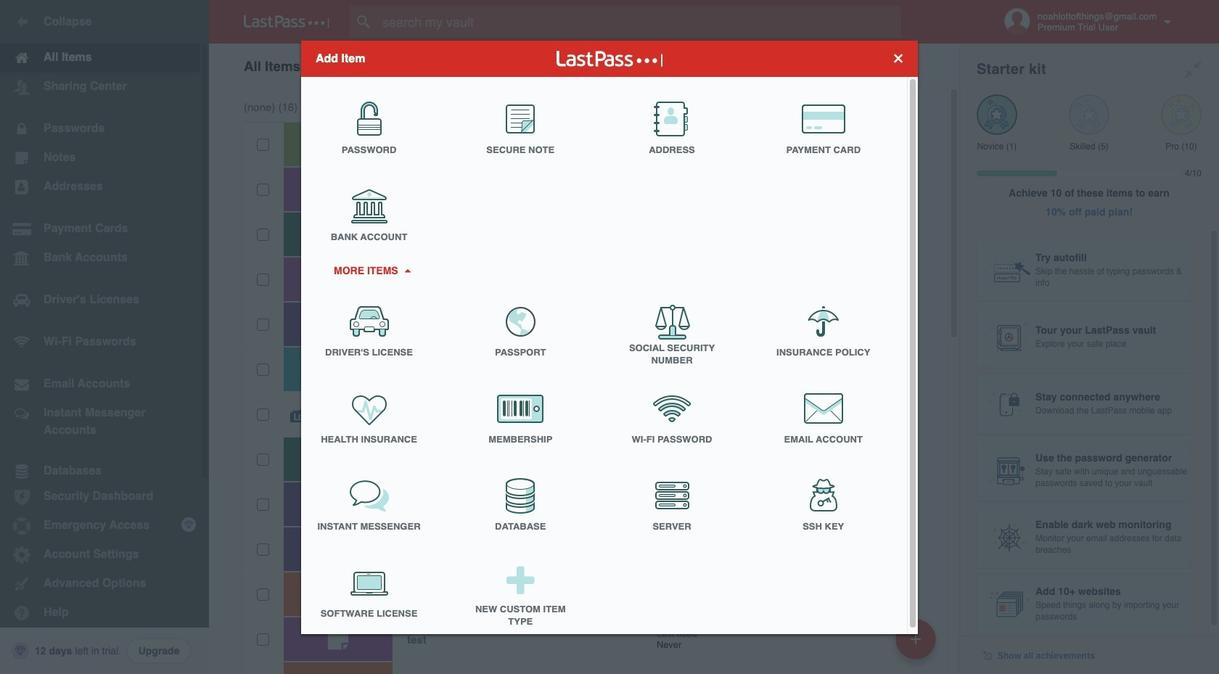 Task type: locate. For each thing, give the bounding box(es) containing it.
dialog
[[301, 40, 918, 638]]

lastpass image
[[244, 15, 329, 28]]



Task type: vqa. For each thing, say whether or not it's contained in the screenshot.
text box
no



Task type: describe. For each thing, give the bounding box(es) containing it.
Search search field
[[350, 6, 930, 38]]

caret right image
[[402, 269, 412, 272]]

search my vault text field
[[350, 6, 930, 38]]

new item image
[[911, 634, 921, 644]]

main navigation navigation
[[0, 0, 209, 674]]

new item navigation
[[890, 615, 945, 674]]

vault options navigation
[[209, 44, 959, 87]]



